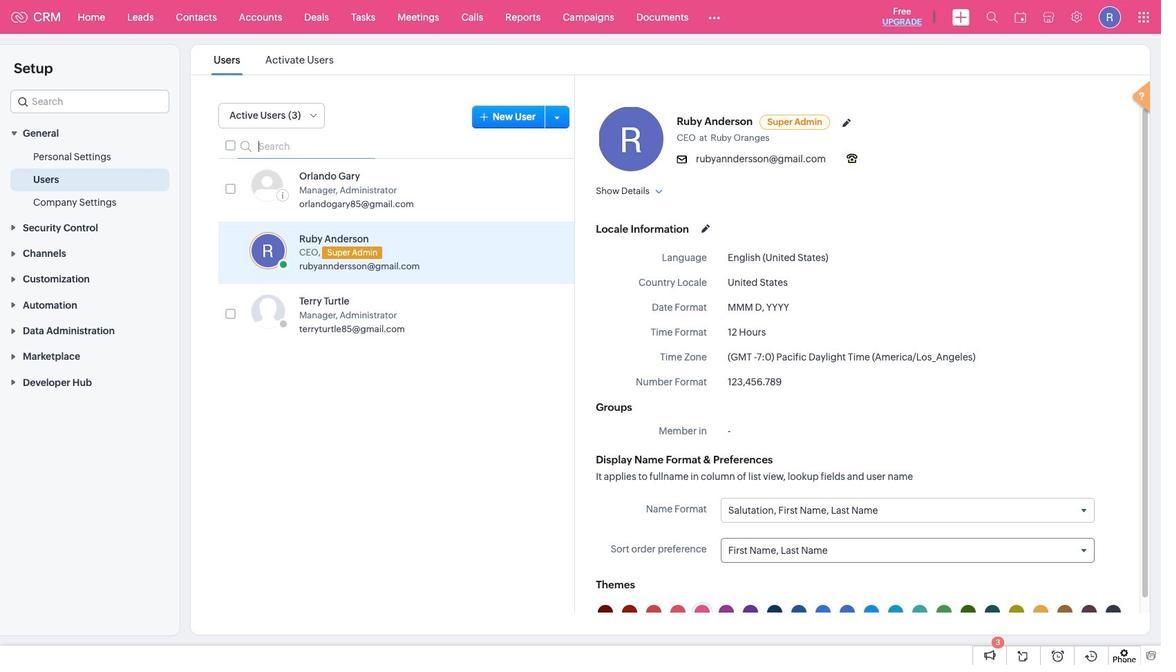 Task type: vqa. For each thing, say whether or not it's contained in the screenshot.
calendar image in the right top of the page
yes



Task type: describe. For each thing, give the bounding box(es) containing it.
Search text field
[[11, 91, 169, 113]]

none field search
[[10, 90, 169, 113]]

Other Modules field
[[700, 6, 730, 28]]

search element
[[978, 0, 1007, 34]]

create menu image
[[953, 9, 970, 25]]

profile image
[[1100, 6, 1122, 28]]

logo image
[[11, 11, 28, 22]]

not confirmed image
[[275, 188, 291, 205]]



Task type: locate. For each thing, give the bounding box(es) containing it.
search image
[[987, 11, 999, 23]]

None field
[[10, 90, 169, 113], [722, 499, 1095, 523], [722, 540, 1095, 563], [722, 499, 1095, 523], [722, 540, 1095, 563]]

profile element
[[1091, 0, 1130, 34]]

list
[[201, 45, 346, 75]]

Search text field
[[237, 134, 375, 159]]

create menu element
[[945, 0, 978, 34]]

region
[[0, 146, 180, 215]]

calendar image
[[1015, 11, 1027, 22]]



